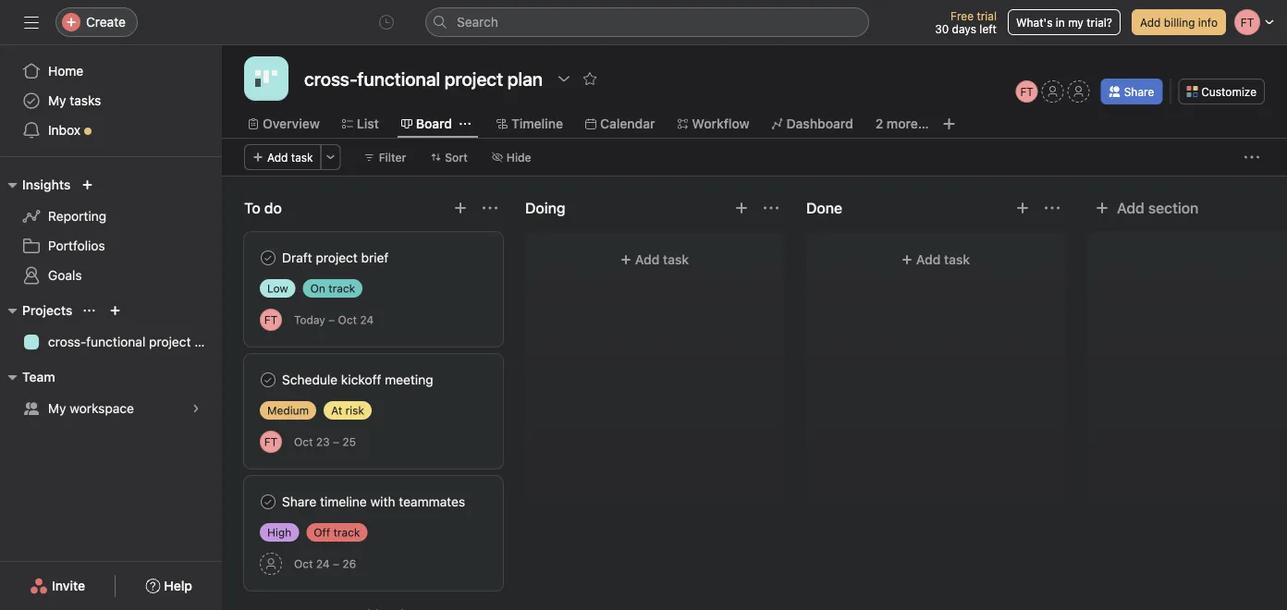 Task type: vqa. For each thing, say whether or not it's contained in the screenshot.
Board link
yes



Task type: describe. For each thing, give the bounding box(es) containing it.
trial
[[977, 9, 997, 22]]

my workspace link
[[11, 394, 211, 424]]

list
[[357, 116, 379, 131]]

0 vertical spatial ft button
[[1016, 80, 1038, 103]]

track for timeline
[[333, 526, 360, 539]]

search button
[[425, 7, 869, 37]]

left
[[980, 22, 997, 35]]

workflow link
[[677, 114, 750, 134]]

teams element
[[0, 361, 222, 427]]

today – oct 24
[[294, 313, 374, 326]]

overview link
[[248, 114, 320, 134]]

meeting
[[385, 372, 433, 387]]

– for timeline
[[333, 558, 339, 571]]

my workspace
[[48, 401, 134, 416]]

tasks
[[70, 93, 101, 108]]

hide sidebar image
[[24, 15, 39, 30]]

brief
[[361, 250, 389, 265]]

oct for share
[[294, 558, 313, 571]]

add tab image
[[942, 117, 957, 131]]

30
[[935, 22, 949, 35]]

task for doing
[[663, 252, 689, 267]]

to do
[[244, 199, 282, 217]]

what's in my trial? button
[[1008, 9, 1121, 35]]

timeline link
[[497, 114, 563, 134]]

add section button
[[1087, 191, 1206, 225]]

add task for doing
[[635, 252, 689, 267]]

history image
[[379, 15, 394, 30]]

schedule
[[282, 372, 338, 387]]

help
[[164, 578, 192, 594]]

low
[[267, 282, 288, 295]]

create button
[[55, 7, 138, 37]]

0 horizontal spatial 24
[[316, 558, 330, 571]]

oct 24 – 26
[[294, 558, 356, 571]]

completed checkbox for share
[[257, 491, 279, 513]]

on
[[310, 282, 325, 295]]

my tasks
[[48, 93, 101, 108]]

list link
[[342, 114, 379, 134]]

insights element
[[0, 168, 222, 294]]

insights button
[[0, 174, 71, 196]]

home link
[[11, 56, 211, 86]]

see details, my workspace image
[[190, 403, 202, 414]]

filter button
[[356, 144, 415, 170]]

track for project
[[329, 282, 355, 295]]

0 horizontal spatial add task button
[[244, 144, 321, 170]]

free
[[951, 9, 974, 22]]

global element
[[0, 45, 222, 156]]

0 vertical spatial ft
[[1020, 85, 1034, 98]]

team
[[22, 369, 55, 385]]

calendar
[[600, 116, 655, 131]]

completed image for schedule kickoff meeting
[[257, 369, 279, 391]]

in
[[1056, 16, 1065, 29]]

0 horizontal spatial more actions image
[[325, 152, 336, 163]]

my tasks link
[[11, 86, 211, 116]]

plan
[[194, 334, 220, 350]]

high
[[267, 526, 292, 539]]

portfolios
[[48, 238, 105, 253]]

invite
[[52, 578, 85, 594]]

workspace
[[70, 401, 134, 416]]

23
[[316, 436, 330, 448]]

reporting
[[48, 209, 106, 224]]

trial?
[[1087, 16, 1112, 29]]

customize button
[[1178, 79, 1265, 104]]

share timeline with teammates
[[282, 494, 465, 510]]

invite button
[[18, 570, 97, 603]]

ft button for schedule kickoff meeting
[[260, 431, 282, 453]]

team button
[[0, 366, 55, 388]]

workflow
[[692, 116, 750, 131]]

board image
[[255, 68, 277, 90]]

completed image for draft project brief
[[257, 247, 279, 269]]

completed image for share timeline with teammates
[[257, 491, 279, 513]]

draft project brief
[[282, 250, 389, 265]]

add billing info button
[[1132, 9, 1226, 35]]

add task image
[[1015, 201, 1030, 215]]

functional
[[86, 334, 145, 350]]

25
[[342, 436, 356, 448]]

add section
[[1117, 199, 1199, 217]]

dashboard
[[787, 116, 853, 131]]

2
[[875, 116, 883, 131]]

timeline
[[320, 494, 367, 510]]

more section actions image
[[1045, 201, 1060, 215]]



Task type: locate. For each thing, give the bounding box(es) containing it.
1 horizontal spatial add task
[[635, 252, 689, 267]]

more section actions image for to do
[[483, 201, 497, 215]]

insights
[[22, 177, 71, 192]]

ft down medium
[[264, 436, 278, 448]]

2 horizontal spatial add task button
[[817, 243, 1054, 276]]

project left plan on the bottom left of page
[[149, 334, 191, 350]]

days
[[952, 22, 976, 35]]

2 more… button
[[875, 114, 929, 134]]

medium
[[267, 404, 309, 417]]

completed checkbox for draft
[[257, 247, 279, 269]]

ft down what's
[[1020, 85, 1034, 98]]

new project or portfolio image
[[109, 305, 121, 316]]

more actions image down customize
[[1245, 150, 1259, 165]]

– left the '25'
[[333, 436, 339, 448]]

2 vertical spatial completed checkbox
[[257, 491, 279, 513]]

completed checkbox up high
[[257, 491, 279, 513]]

add task for done
[[916, 252, 970, 267]]

1 horizontal spatial task
[[663, 252, 689, 267]]

0 vertical spatial 24
[[360, 313, 374, 326]]

1 vertical spatial ft button
[[260, 309, 282, 331]]

2 more section actions image from the left
[[764, 201, 779, 215]]

1 horizontal spatial more actions image
[[1245, 150, 1259, 165]]

0 horizontal spatial project
[[149, 334, 191, 350]]

add task button for doing
[[536, 243, 773, 276]]

ft button down medium
[[260, 431, 282, 453]]

doing
[[525, 199, 566, 217]]

ft button down low
[[260, 309, 282, 331]]

oct left '26' on the left bottom of the page
[[294, 558, 313, 571]]

completed checkbox up medium
[[257, 369, 279, 391]]

1 more section actions image from the left
[[483, 201, 497, 215]]

0 horizontal spatial add task
[[267, 151, 313, 164]]

my left tasks
[[48, 93, 66, 108]]

dashboard link
[[772, 114, 853, 134]]

share for share
[[1124, 85, 1154, 98]]

draft
[[282, 250, 312, 265]]

board link
[[401, 114, 452, 134]]

add task image left done
[[734, 201, 749, 215]]

my inside teams element
[[48, 401, 66, 416]]

my
[[1068, 16, 1084, 29]]

more section actions image
[[483, 201, 497, 215], [764, 201, 779, 215]]

2 completed checkbox from the top
[[257, 369, 279, 391]]

add task button
[[244, 144, 321, 170], [536, 243, 773, 276], [817, 243, 1054, 276]]

1 vertical spatial project
[[149, 334, 191, 350]]

off
[[314, 526, 330, 539]]

–
[[328, 313, 335, 326], [333, 436, 339, 448], [333, 558, 339, 571]]

completed image
[[257, 247, 279, 269], [257, 369, 279, 391], [257, 491, 279, 513]]

0 vertical spatial my
[[48, 93, 66, 108]]

sort
[[445, 151, 468, 164]]

0 horizontal spatial share
[[282, 494, 316, 510]]

more section actions image left done
[[764, 201, 779, 215]]

3 completed image from the top
[[257, 491, 279, 513]]

1 vertical spatial ft
[[264, 313, 278, 326]]

task for done
[[944, 252, 970, 267]]

add to starred image
[[583, 71, 597, 86]]

ft
[[1020, 85, 1034, 98], [264, 313, 278, 326], [264, 436, 278, 448]]

search
[[457, 14, 498, 30]]

track right off
[[333, 526, 360, 539]]

1 vertical spatial –
[[333, 436, 339, 448]]

timeline
[[511, 116, 563, 131]]

None text field
[[300, 62, 547, 95]]

1 vertical spatial 24
[[316, 558, 330, 571]]

track
[[329, 282, 355, 295], [333, 526, 360, 539]]

oct 23 – 25
[[294, 436, 356, 448]]

2 vertical spatial completed image
[[257, 491, 279, 513]]

completed checkbox for schedule
[[257, 369, 279, 391]]

customize
[[1201, 85, 1257, 98]]

more actions image
[[1245, 150, 1259, 165], [325, 152, 336, 163]]

1 vertical spatial completed image
[[257, 369, 279, 391]]

show options, current sort, top image
[[84, 305, 95, 316]]

hide button
[[483, 144, 540, 170]]

completed image left draft
[[257, 247, 279, 269]]

ft down low
[[264, 313, 278, 326]]

add billing info
[[1140, 16, 1218, 29]]

kickoff
[[341, 372, 381, 387]]

0 vertical spatial –
[[328, 313, 335, 326]]

at
[[331, 404, 342, 417]]

filter
[[379, 151, 406, 164]]

reporting link
[[11, 202, 211, 231]]

project
[[316, 250, 358, 265], [149, 334, 191, 350]]

completed image up high
[[257, 491, 279, 513]]

my down team
[[48, 401, 66, 416]]

add task image for to do
[[453, 201, 468, 215]]

1 horizontal spatial project
[[316, 250, 358, 265]]

info
[[1198, 16, 1218, 29]]

2 vertical spatial oct
[[294, 558, 313, 571]]

1 horizontal spatial share
[[1124, 85, 1154, 98]]

add
[[1140, 16, 1161, 29], [267, 151, 288, 164], [1117, 199, 1145, 217], [635, 252, 660, 267], [916, 252, 941, 267]]

0 horizontal spatial more section actions image
[[483, 201, 497, 215]]

new image
[[82, 179, 93, 190]]

oct
[[338, 313, 357, 326], [294, 436, 313, 448], [294, 558, 313, 571]]

share button
[[1101, 79, 1163, 104]]

2 vertical spatial –
[[333, 558, 339, 571]]

1 horizontal spatial more section actions image
[[764, 201, 779, 215]]

26
[[342, 558, 356, 571]]

– right today
[[328, 313, 335, 326]]

goals link
[[11, 261, 211, 290]]

on track
[[310, 282, 355, 295]]

projects element
[[0, 294, 222, 361]]

24 left '26' on the left bottom of the page
[[316, 558, 330, 571]]

risk
[[345, 404, 364, 417]]

1 vertical spatial my
[[48, 401, 66, 416]]

more section actions image for doing
[[764, 201, 779, 215]]

my
[[48, 93, 66, 108], [48, 401, 66, 416]]

what's in my trial?
[[1016, 16, 1112, 29]]

0 vertical spatial completed image
[[257, 247, 279, 269]]

task
[[291, 151, 313, 164], [663, 252, 689, 267], [944, 252, 970, 267]]

ft button
[[1016, 80, 1038, 103], [260, 309, 282, 331], [260, 431, 282, 453]]

ft button down what's
[[1016, 80, 1038, 103]]

0 horizontal spatial task
[[291, 151, 313, 164]]

share for share timeline with teammates
[[282, 494, 316, 510]]

schedule kickoff meeting
[[282, 372, 433, 387]]

project up on track
[[316, 250, 358, 265]]

1 completed image from the top
[[257, 247, 279, 269]]

my for my tasks
[[48, 93, 66, 108]]

share inside button
[[1124, 85, 1154, 98]]

search list box
[[425, 7, 869, 37]]

goals
[[48, 268, 82, 283]]

more actions image left filter dropdown button
[[325, 152, 336, 163]]

oct down on track
[[338, 313, 357, 326]]

0 vertical spatial project
[[316, 250, 358, 265]]

– for kickoff
[[333, 436, 339, 448]]

completed image up medium
[[257, 369, 279, 391]]

sort button
[[422, 144, 476, 170]]

1 vertical spatial track
[[333, 526, 360, 539]]

2 my from the top
[[48, 401, 66, 416]]

track right on
[[329, 282, 355, 295]]

1 vertical spatial share
[[282, 494, 316, 510]]

done
[[806, 199, 842, 217]]

overview
[[263, 116, 320, 131]]

free trial 30 days left
[[935, 9, 997, 35]]

add task button for done
[[817, 243, 1054, 276]]

0 vertical spatial share
[[1124, 85, 1154, 98]]

more…
[[887, 116, 929, 131]]

0 horizontal spatial add task image
[[453, 201, 468, 215]]

calendar link
[[585, 114, 655, 134]]

inbox link
[[11, 116, 211, 145]]

completed checkbox left draft
[[257, 247, 279, 269]]

2 more…
[[875, 116, 929, 131]]

cross-functional project plan link
[[11, 327, 220, 357]]

1 horizontal spatial add task button
[[536, 243, 773, 276]]

my for my workspace
[[48, 401, 66, 416]]

oct for schedule
[[294, 436, 313, 448]]

help button
[[133, 570, 204, 603]]

share down add billing info button
[[1124, 85, 1154, 98]]

2 completed image from the top
[[257, 369, 279, 391]]

3 completed checkbox from the top
[[257, 491, 279, 513]]

ft button for draft project brief
[[260, 309, 282, 331]]

0 vertical spatial track
[[329, 282, 355, 295]]

1 horizontal spatial add task image
[[734, 201, 749, 215]]

24
[[360, 313, 374, 326], [316, 558, 330, 571]]

my inside 'global' 'element'
[[48, 93, 66, 108]]

projects
[[22, 303, 73, 318]]

ft for schedule kickoff meeting
[[264, 436, 278, 448]]

2 add task image from the left
[[734, 201, 749, 215]]

oct left 23
[[294, 436, 313, 448]]

hide
[[507, 151, 531, 164]]

2 horizontal spatial add task
[[916, 252, 970, 267]]

home
[[48, 63, 83, 79]]

more section actions image down hide "dropdown button"
[[483, 201, 497, 215]]

0 vertical spatial completed checkbox
[[257, 247, 279, 269]]

with
[[370, 494, 395, 510]]

add task image
[[453, 201, 468, 215], [734, 201, 749, 215]]

projects button
[[0, 300, 73, 322]]

create
[[86, 14, 126, 30]]

add task
[[267, 151, 313, 164], [635, 252, 689, 267], [916, 252, 970, 267]]

1 add task image from the left
[[453, 201, 468, 215]]

cross-functional project plan
[[48, 334, 220, 350]]

teammates
[[399, 494, 465, 510]]

portfolios link
[[11, 231, 211, 261]]

1 vertical spatial oct
[[294, 436, 313, 448]]

tab actions image
[[460, 118, 471, 129]]

ft for draft project brief
[[264, 313, 278, 326]]

2 vertical spatial ft
[[264, 436, 278, 448]]

1 completed checkbox from the top
[[257, 247, 279, 269]]

2 vertical spatial ft button
[[260, 431, 282, 453]]

add task image down sort
[[453, 201, 468, 215]]

1 vertical spatial completed checkbox
[[257, 369, 279, 391]]

1 horizontal spatial 24
[[360, 313, 374, 326]]

share up high
[[282, 494, 316, 510]]

24 right today
[[360, 313, 374, 326]]

1 my from the top
[[48, 93, 66, 108]]

board
[[416, 116, 452, 131]]

section
[[1148, 199, 1199, 217]]

inbox
[[48, 123, 80, 138]]

– left '26' on the left bottom of the page
[[333, 558, 339, 571]]

show options image
[[557, 71, 572, 86]]

0 vertical spatial oct
[[338, 313, 357, 326]]

billing
[[1164, 16, 1195, 29]]

Completed checkbox
[[257, 247, 279, 269], [257, 369, 279, 391], [257, 491, 279, 513]]

2 horizontal spatial task
[[944, 252, 970, 267]]

add task image for doing
[[734, 201, 749, 215]]



